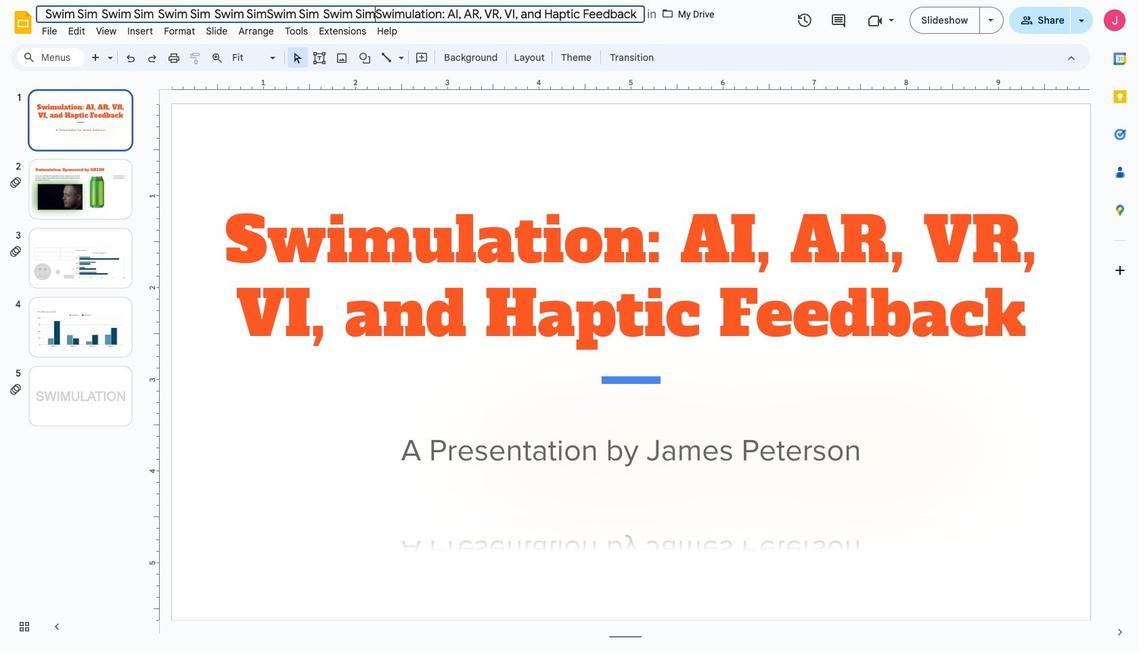 Task type: vqa. For each thing, say whether or not it's contained in the screenshot.
second menu item from right
yes



Task type: describe. For each thing, give the bounding box(es) containing it.
shape image
[[357, 48, 373, 67]]

Menus field
[[17, 48, 85, 67]]

6 menu item from the left
[[201, 23, 233, 39]]

redo (⌘y) image
[[146, 51, 159, 65]]

new slide with layout image
[[104, 49, 113, 53]]

presentation options image
[[988, 19, 993, 22]]

5 menu item from the left
[[159, 23, 201, 39]]

show all comments image
[[830, 13, 847, 29]]

9 menu item from the left
[[313, 23, 372, 39]]

print (⌘p) image
[[167, 51, 181, 65]]

menu bar inside menu bar banner
[[37, 18, 403, 40]]

hide the menus (ctrl+shift+f) image
[[1065, 51, 1078, 65]]

2 menu item from the left
[[63, 23, 91, 39]]

Zoom field
[[228, 48, 282, 68]]

menu bar banner
[[0, 0, 1139, 652]]

tab list inside menu bar banner
[[1101, 40, 1139, 614]]

7 menu item from the left
[[233, 23, 279, 39]]



Task type: locate. For each thing, give the bounding box(es) containing it.
menu item up select line image
[[372, 23, 403, 39]]

menu bar
[[37, 18, 403, 40]]

4 menu item from the left
[[122, 23, 159, 39]]

application
[[0, 0, 1139, 652]]

select (esc) image
[[291, 51, 305, 65]]

insert image image
[[334, 48, 350, 67]]

slides home image
[[11, 10, 35, 35]]

quick sharing actions image
[[1079, 20, 1084, 41]]

select line image
[[395, 49, 404, 53]]

menu item up new slide with layout icon
[[91, 23, 122, 39]]

navigation
[[0, 76, 149, 652]]

text box image
[[313, 51, 326, 65]]

located in my drive google drive folder element
[[644, 5, 717, 22]]

8 menu item from the left
[[279, 23, 313, 39]]

3 menu item from the left
[[91, 23, 122, 39]]

10 menu item from the left
[[372, 23, 403, 39]]

menu item up print (⌘p) icon
[[159, 23, 201, 39]]

menu item up new slide (ctrl+m) image
[[63, 23, 91, 39]]

menu item up select (esc) icon
[[279, 23, 313, 39]]

add comment (⌘+option+m) image
[[415, 51, 428, 65]]

line image
[[380, 51, 394, 65]]

main toolbar
[[84, 47, 661, 68]]

1 menu item from the left
[[37, 23, 63, 39]]

menu item up "zoom" field
[[233, 23, 279, 39]]

Rename text field
[[36, 5, 645, 23]]

menu item up insert image
[[313, 23, 372, 39]]

menu item up "zoom" image
[[201, 23, 233, 39]]

undo (⌘z) image
[[124, 51, 137, 65]]

new slide (ctrl+m) image
[[89, 51, 103, 65]]

last edit was on october 30, 2023 image
[[797, 12, 813, 28]]

material image
[[662, 7, 674, 19]]

menu item up the 'menus' field
[[37, 23, 63, 39]]

Zoom text field
[[230, 48, 268, 67]]

zoom image
[[211, 51, 224, 65]]

share. shared with 3 people. image
[[1020, 14, 1033, 26]]

menu item
[[37, 23, 63, 39], [63, 23, 91, 39], [91, 23, 122, 39], [122, 23, 159, 39], [159, 23, 201, 39], [201, 23, 233, 39], [233, 23, 279, 39], [279, 23, 313, 39], [313, 23, 372, 39], [372, 23, 403, 39]]

paint format image
[[189, 51, 202, 65]]

tab list
[[1101, 40, 1139, 614]]

menu item up undo (⌘z) icon
[[122, 23, 159, 39]]



